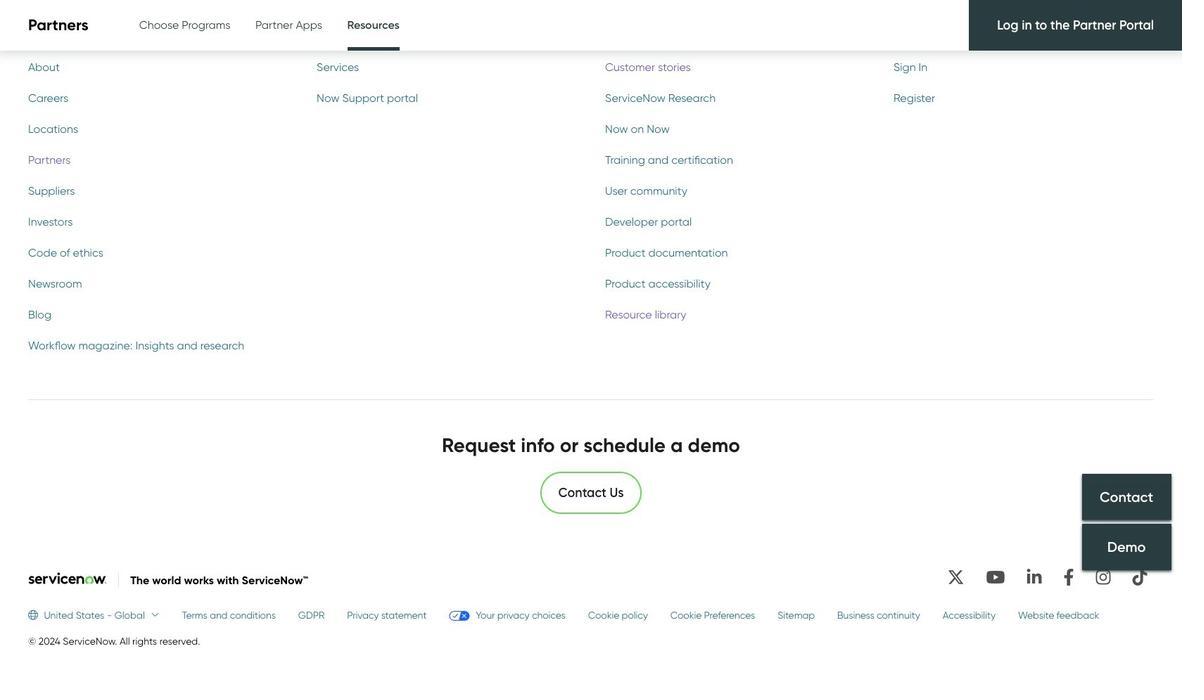 Task type: vqa. For each thing, say whether or not it's contained in the screenshot.
bottommost Q4
no



Task type: describe. For each thing, give the bounding box(es) containing it.
angle down image
[[145, 611, 159, 621]]

twitter image
[[941, 564, 971, 592]]

youtube image
[[980, 564, 1012, 592]]

servicenow image
[[28, 573, 107, 585]]

arc image
[[1080, 14, 1097, 31]]

linkedin image
[[1020, 564, 1049, 592]]



Task type: locate. For each thing, give the bounding box(es) containing it.
globe image
[[28, 611, 44, 621]]

tiktok image
[[1126, 564, 1154, 592]]

instagram image
[[1089, 564, 1117, 592]]

facebook image
[[1057, 564, 1081, 592]]



